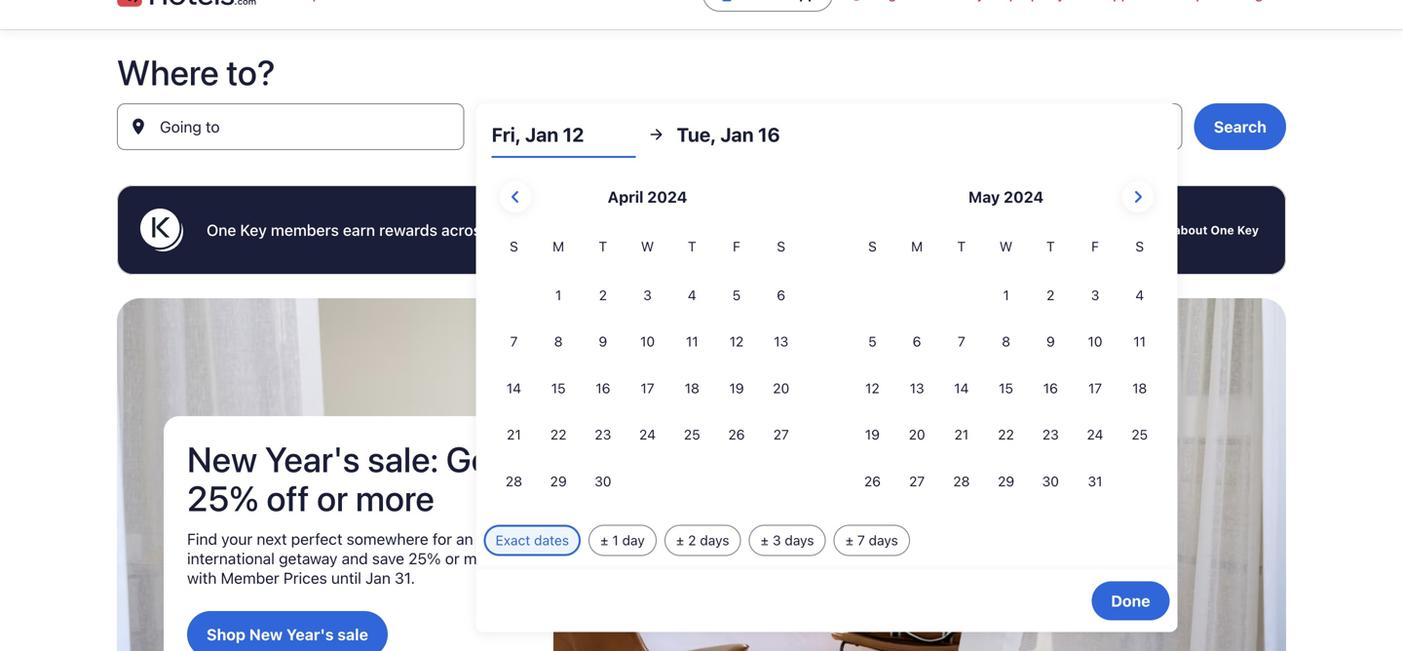 Task type: vqa. For each thing, say whether or not it's contained in the screenshot.
31 button
yes



Task type: describe. For each thing, give the bounding box(es) containing it.
search button
[[1195, 103, 1286, 150]]

sale
[[338, 625, 368, 644]]

day
[[622, 532, 645, 548]]

0 horizontal spatial 19 button
[[714, 366, 759, 410]]

days for ± 7 days
[[869, 532, 898, 548]]

main content containing where to?
[[0, 29, 1403, 651]]

exact
[[496, 532, 530, 548]]

12 inside the "april 2024" element
[[730, 333, 744, 349]]

28 for second 28 button
[[953, 473, 970, 489]]

2024 for april 2024
[[647, 188, 688, 206]]

25 for 25 "button" in the "april 2024" element
[[684, 426, 700, 443]]

2 28 button from the left
[[939, 459, 984, 504]]

w for may
[[1000, 238, 1013, 254]]

and inside the "find your next perfect somewhere for an international getaway and save 25% or more with member prices until jan 31."
[[342, 549, 368, 568]]

1 vertical spatial 12 button
[[850, 366, 895, 410]]

2 22 button from the left
[[984, 412, 1029, 457]]

7 inside 'may 2024' element
[[958, 333, 966, 349]]

perfect
[[291, 530, 343, 548]]

7 inside the "april 2024" element
[[510, 333, 518, 349]]

f for april 2024
[[733, 238, 741, 254]]

jan 12 - jan 16
[[519, 125, 625, 144]]

14 for first the 14 button from the left
[[507, 380, 521, 396]]

± for ± 3 days
[[761, 532, 769, 548]]

0 vertical spatial 13 button
[[759, 319, 804, 364]]

2 7 button from the left
[[939, 319, 984, 364]]

2024 for may 2024
[[1004, 188, 1044, 206]]

tue, jan 16
[[677, 123, 780, 146]]

16 inside the "april 2024" element
[[596, 380, 610, 396]]

with
[[187, 569, 217, 587]]

1 15 button from the left
[[536, 366, 581, 410]]

somewhere
[[347, 530, 429, 548]]

8 for 2nd 8 button
[[1002, 333, 1011, 349]]

1 vertical spatial 19 button
[[850, 412, 895, 457]]

fri, jan 12 button
[[492, 111, 636, 158]]

4 for april 2024
[[688, 287, 697, 303]]

3 button for april 2024
[[625, 273, 670, 317]]

next month image
[[1127, 185, 1150, 209]]

members
[[271, 221, 339, 239]]

2 16 button from the left
[[1029, 366, 1073, 410]]

± 2 days
[[676, 532, 729, 548]]

1 10 button from the left
[[625, 319, 670, 364]]

16 inside 'may 2024' element
[[1043, 380, 1058, 396]]

29 button inside 'may 2024' element
[[984, 459, 1029, 504]]

2 23 button from the left
[[1029, 412, 1073, 457]]

0 vertical spatial and
[[650, 221, 677, 239]]

april
[[608, 188, 644, 206]]

may 2024 element
[[850, 236, 1162, 505]]

28 for 2nd 28 button from the right
[[506, 473, 522, 489]]

exact dates
[[496, 532, 569, 548]]

for
[[433, 530, 452, 548]]

learn about one key
[[1138, 223, 1259, 237]]

2 8 button from the left
[[984, 319, 1029, 364]]

29 for 29 'button' in 'may 2024' element
[[998, 473, 1015, 489]]

0 vertical spatial 26 button
[[714, 412, 759, 457]]

23 inside 'may 2024' element
[[1043, 426, 1059, 443]]

4 button for may 2024
[[1118, 273, 1162, 317]]

19 inside the "april 2024" element
[[729, 380, 744, 396]]

19 inside 'may 2024' element
[[865, 426, 880, 443]]

4 s from the left
[[1136, 238, 1144, 254]]

download the app button image
[[719, 0, 735, 2]]

days for ± 2 days
[[700, 532, 729, 548]]

save
[[372, 549, 404, 568]]

1 7 button from the left
[[492, 319, 536, 364]]

hotels.com,
[[559, 221, 646, 239]]

or inside new year's sale: get 25% off or more
[[317, 477, 348, 519]]

expedia,
[[493, 221, 555, 239]]

25 for 25 "button" in 'may 2024' element
[[1132, 426, 1148, 443]]

to?
[[226, 51, 275, 93]]

jan inside button
[[721, 123, 754, 146]]

fri, jan 12
[[492, 123, 584, 146]]

w for april
[[641, 238, 654, 254]]

one key members earn rewards across expedia, hotels.com, and vrbo
[[207, 221, 716, 239]]

learn about one key link
[[1134, 214, 1263, 246]]

2 30 button from the left
[[1029, 459, 1073, 504]]

8 for 1st 8 button from the left
[[554, 333, 563, 349]]

1 23 button from the left
[[581, 412, 625, 457]]

may
[[969, 188, 1000, 206]]

30 inside 'may 2024' element
[[1042, 473, 1059, 489]]

1 30 button from the left
[[581, 459, 625, 504]]

1 24 from the left
[[639, 426, 656, 443]]

26 for the topmost 26 button
[[728, 426, 745, 443]]

1 16 button from the left
[[581, 366, 625, 410]]

4 button for april 2024
[[670, 273, 714, 317]]

1 for may
[[1003, 287, 1009, 303]]

4 t from the left
[[1047, 238, 1055, 254]]

m for may 2024
[[911, 238, 923, 254]]

31.
[[395, 569, 415, 587]]

2 18 button from the left
[[1118, 366, 1162, 410]]

previous month image
[[504, 185, 527, 209]]

5 button inside 'may 2024' element
[[850, 319, 895, 364]]

13 inside 'may 2024' element
[[910, 380, 924, 396]]

20 for topmost 20 button
[[773, 380, 790, 396]]

17 for 1st 17 button from left
[[641, 380, 655, 396]]

may 2024
[[969, 188, 1044, 206]]

2 21 button from the left
[[939, 412, 984, 457]]

31 button
[[1073, 459, 1118, 504]]

1 vertical spatial new
[[249, 625, 283, 644]]

31
[[1088, 473, 1103, 489]]

2 for april 2024
[[599, 287, 607, 303]]

± 7 days
[[845, 532, 898, 548]]

new year's sale: get 25% off or more
[[187, 438, 502, 519]]

rewards
[[379, 221, 438, 239]]

earn
[[343, 221, 375, 239]]

jan inside the "find your next perfect somewhere for an international getaway and save 25% or more with member prices until jan 31."
[[365, 569, 391, 587]]

tue,
[[677, 123, 716, 146]]

small image
[[849, 0, 872, 2]]

next
[[257, 530, 287, 548]]

4 for may 2024
[[1136, 287, 1144, 303]]

done
[[1111, 592, 1151, 610]]

-
[[568, 125, 575, 144]]

22 inside 'may 2024' element
[[998, 426, 1014, 443]]

20 for the bottom 20 button
[[909, 426, 925, 443]]

29 for 29 'button' within the the "april 2024" element
[[550, 473, 567, 489]]

international
[[187, 549, 275, 568]]

learn
[[1138, 223, 1171, 237]]

10 for second 10 'button'
[[1088, 333, 1103, 349]]

1 8 button from the left
[[536, 319, 581, 364]]

30 inside the "april 2024" element
[[595, 473, 612, 489]]

10 for 1st 10 'button' from the left
[[640, 333, 655, 349]]

26 for 26 button to the right
[[864, 473, 881, 489]]

2 24 button from the left
[[1073, 412, 1118, 457]]

jan 12 - jan 16 button
[[476, 103, 824, 150]]

1 horizontal spatial 3
[[773, 532, 781, 548]]

tue, jan 16 button
[[677, 111, 821, 158]]

14 for 1st the 14 button from right
[[954, 380, 969, 396]]

2 button for april 2024
[[581, 273, 625, 317]]

1 vertical spatial 6 button
[[895, 319, 939, 364]]

until
[[331, 569, 361, 587]]

21 for second 21 button from left
[[955, 426, 969, 443]]

search
[[1214, 117, 1267, 136]]

about
[[1174, 223, 1208, 237]]

22 inside the "april 2024" element
[[550, 426, 567, 443]]

1 28 button from the left
[[492, 459, 536, 504]]

your
[[221, 530, 253, 548]]

1 horizontal spatial one
[[1211, 223, 1234, 237]]

0 vertical spatial 20 button
[[759, 366, 804, 410]]

3 t from the left
[[957, 238, 966, 254]]

dates
[[534, 532, 569, 548]]

0 horizontal spatial key
[[240, 221, 267, 239]]

18 for second 18 button from the left
[[1133, 380, 1147, 396]]

0 horizontal spatial one
[[207, 221, 236, 239]]

0 horizontal spatial 12 button
[[714, 319, 759, 364]]

27 inside the "april 2024" element
[[773, 426, 789, 443]]



Task type: locate. For each thing, give the bounding box(es) containing it.
17 inside the "april 2024" element
[[641, 380, 655, 396]]

1 11 from the left
[[686, 333, 698, 349]]

5 button inside the "april 2024" element
[[714, 273, 759, 317]]

2 11 button from the left
[[1118, 319, 1162, 364]]

1 vertical spatial 6
[[913, 333, 921, 349]]

± right ± 3 days
[[845, 532, 854, 548]]

25
[[684, 426, 700, 443], [1132, 426, 1148, 443]]

1 vertical spatial 13 button
[[895, 366, 939, 410]]

3 button
[[625, 273, 670, 317], [1073, 273, 1118, 317]]

4 button
[[670, 273, 714, 317], [1118, 273, 1162, 317]]

18 inside the "april 2024" element
[[685, 380, 700, 396]]

1 1 button from the left
[[536, 273, 581, 317]]

0 horizontal spatial 2 button
[[581, 273, 625, 317]]

1 vertical spatial 25%
[[409, 549, 441, 568]]

key
[[240, 221, 267, 239], [1237, 223, 1259, 237]]

1 vertical spatial or
[[445, 549, 460, 568]]

more inside the "find your next perfect somewhere for an international getaway and save 25% or more with member prices until jan 31."
[[464, 549, 500, 568]]

21 for first 21 button from the left
[[507, 426, 521, 443]]

0 horizontal spatial 1
[[555, 287, 562, 303]]

5 inside the "april 2024" element
[[733, 287, 741, 303]]

1 vertical spatial year's
[[286, 625, 334, 644]]

w inside the "april 2024" element
[[641, 238, 654, 254]]

30 button up the ± 1 day
[[581, 459, 625, 504]]

29 button up dates
[[536, 459, 581, 504]]

29 button
[[536, 459, 581, 504], [984, 459, 1029, 504]]

1 9 button from the left
[[581, 319, 625, 364]]

± 1 day
[[600, 532, 645, 548]]

1 button for april
[[536, 273, 581, 317]]

17
[[641, 380, 655, 396], [1088, 380, 1102, 396]]

1 15 from the left
[[551, 380, 566, 396]]

or up perfect
[[317, 477, 348, 519]]

2 horizontal spatial 7
[[958, 333, 966, 349]]

14 inside 'may 2024' element
[[954, 380, 969, 396]]

14
[[507, 380, 521, 396], [954, 380, 969, 396]]

17 button
[[625, 366, 670, 410], [1073, 366, 1118, 410]]

1 button for may
[[984, 273, 1029, 317]]

1 horizontal spatial 14 button
[[939, 366, 984, 410]]

18 button
[[670, 366, 714, 410], [1118, 366, 1162, 410]]

± 3 days
[[761, 532, 814, 548]]

2 w from the left
[[1000, 238, 1013, 254]]

1 21 button from the left
[[492, 412, 536, 457]]

0 horizontal spatial 18
[[685, 380, 700, 396]]

f for may 2024
[[1092, 238, 1099, 254]]

18 for second 18 button from right
[[685, 380, 700, 396]]

0 horizontal spatial 11 button
[[670, 319, 714, 364]]

11 inside 'may 2024' element
[[1134, 333, 1146, 349]]

1 horizontal spatial and
[[650, 221, 677, 239]]

2 1 button from the left
[[984, 273, 1029, 317]]

1 button
[[536, 273, 581, 317], [984, 273, 1029, 317]]

25% up your
[[187, 477, 259, 519]]

1 horizontal spatial 10
[[1088, 333, 1103, 349]]

0 horizontal spatial 17
[[641, 380, 655, 396]]

19
[[729, 380, 744, 396], [865, 426, 880, 443]]

1 horizontal spatial 11
[[1134, 333, 1146, 349]]

± right ± 2 days
[[761, 532, 769, 548]]

25% down for
[[409, 549, 441, 568]]

0 horizontal spatial 25
[[684, 426, 700, 443]]

0 vertical spatial 19 button
[[714, 366, 759, 410]]

key right "about"
[[1237, 223, 1259, 237]]

1 horizontal spatial 19 button
[[850, 412, 895, 457]]

1 horizontal spatial 29
[[998, 473, 1015, 489]]

26 inside 'may 2024' element
[[864, 473, 881, 489]]

1 horizontal spatial 18 button
[[1118, 366, 1162, 410]]

6 inside the "april 2024" element
[[777, 287, 786, 303]]

9 button
[[581, 319, 625, 364], [1029, 319, 1073, 364]]

2 30 from the left
[[1042, 473, 1059, 489]]

one left members
[[207, 221, 236, 239]]

2024 right april
[[647, 188, 688, 206]]

m inside the "april 2024" element
[[553, 238, 564, 254]]

1 horizontal spatial 26 button
[[850, 459, 895, 504]]

find your next perfect somewhere for an international getaway and save 25% or more with member prices until jan 31.
[[187, 530, 500, 587]]

0 horizontal spatial 30
[[595, 473, 612, 489]]

f inside 'may 2024' element
[[1092, 238, 1099, 254]]

1 horizontal spatial 22
[[998, 426, 1014, 443]]

f
[[733, 238, 741, 254], [1092, 238, 1099, 254]]

1 horizontal spatial 8
[[1002, 333, 1011, 349]]

1 s from the left
[[510, 238, 518, 254]]

1 3 button from the left
[[625, 273, 670, 317]]

17 inside 'may 2024' element
[[1088, 380, 1102, 396]]

29 button inside the "april 2024" element
[[536, 459, 581, 504]]

1 t from the left
[[599, 238, 607, 254]]

0 horizontal spatial m
[[553, 238, 564, 254]]

15 inside 'may 2024' element
[[999, 380, 1014, 396]]

getaway
[[279, 549, 338, 568]]

0 horizontal spatial 25%
[[187, 477, 259, 519]]

± right day
[[676, 532, 685, 548]]

0 horizontal spatial 20
[[773, 380, 790, 396]]

vrbo
[[681, 221, 716, 239]]

0 horizontal spatial 24
[[639, 426, 656, 443]]

1 horizontal spatial 6 button
[[895, 319, 939, 364]]

11
[[686, 333, 698, 349], [1134, 333, 1146, 349]]

1 vertical spatial 19
[[865, 426, 880, 443]]

1 f from the left
[[733, 238, 741, 254]]

11 inside the "april 2024" element
[[686, 333, 698, 349]]

13 button
[[759, 319, 804, 364], [895, 366, 939, 410]]

1 vertical spatial 26 button
[[850, 459, 895, 504]]

0 vertical spatial 27 button
[[759, 412, 804, 457]]

where
[[117, 51, 219, 93]]

1 horizontal spatial 27 button
[[895, 459, 939, 504]]

27 button
[[759, 412, 804, 457], [895, 459, 939, 504]]

application containing april 2024
[[492, 173, 1162, 505]]

1 30 from the left
[[595, 473, 612, 489]]

and
[[650, 221, 677, 239], [342, 549, 368, 568]]

15 inside the "april 2024" element
[[551, 380, 566, 396]]

1 18 from the left
[[685, 380, 700, 396]]

1 14 from the left
[[507, 380, 521, 396]]

2 inside the "april 2024" element
[[599, 287, 607, 303]]

12 inside 'may 2024' element
[[866, 380, 880, 396]]

find
[[187, 530, 217, 548]]

done button
[[1092, 581, 1170, 620]]

application
[[492, 173, 1162, 505]]

w inside 'may 2024' element
[[1000, 238, 1013, 254]]

0 horizontal spatial 21
[[507, 426, 521, 443]]

14 inside the "april 2024" element
[[507, 380, 521, 396]]

5 button
[[714, 273, 759, 317], [850, 319, 895, 364]]

18
[[685, 380, 700, 396], [1133, 380, 1147, 396]]

2 button for may 2024
[[1029, 273, 1073, 317]]

2024 right may
[[1004, 188, 1044, 206]]

0 horizontal spatial 4 button
[[670, 273, 714, 317]]

2 2024 from the left
[[1004, 188, 1044, 206]]

2 25 button from the left
[[1118, 412, 1162, 457]]

more down an
[[464, 549, 500, 568]]

1 vertical spatial 27 button
[[895, 459, 939, 504]]

2 17 from the left
[[1088, 380, 1102, 396]]

2 10 from the left
[[1088, 333, 1103, 349]]

1 10 from the left
[[640, 333, 655, 349]]

29
[[550, 473, 567, 489], [998, 473, 1015, 489]]

2
[[599, 287, 607, 303], [1047, 287, 1055, 303], [688, 532, 696, 548]]

1 25 button from the left
[[670, 412, 714, 457]]

25 button inside 'may 2024' element
[[1118, 412, 1162, 457]]

25% inside new year's sale: get 25% off or more
[[187, 477, 259, 519]]

key left members
[[240, 221, 267, 239]]

6 button inside the "april 2024" element
[[759, 273, 804, 317]]

0 horizontal spatial 7 button
[[492, 319, 536, 364]]

an
[[456, 530, 473, 548]]

new left the off
[[187, 438, 257, 480]]

2 14 from the left
[[954, 380, 969, 396]]

13 inside the "april 2024" element
[[774, 333, 789, 349]]

16 inside button
[[758, 123, 780, 146]]

1 for april
[[555, 287, 562, 303]]

1 horizontal spatial 23
[[1043, 426, 1059, 443]]

0 horizontal spatial 28 button
[[492, 459, 536, 504]]

29 up dates
[[550, 473, 567, 489]]

1 17 button from the left
[[625, 366, 670, 410]]

1 horizontal spatial 24 button
[[1073, 412, 1118, 457]]

9 inside 'may 2024' element
[[1047, 333, 1055, 349]]

1 horizontal spatial 6
[[913, 333, 921, 349]]

3 button for may 2024
[[1073, 273, 1118, 317]]

0 horizontal spatial f
[[733, 238, 741, 254]]

0 horizontal spatial 6
[[777, 287, 786, 303]]

23
[[595, 426, 611, 443], [1043, 426, 1059, 443]]

2 button
[[581, 273, 625, 317], [1029, 273, 1073, 317]]

0 horizontal spatial 15 button
[[536, 366, 581, 410]]

sale:
[[368, 438, 439, 480]]

and left vrbo
[[650, 221, 677, 239]]

shop new year's sale
[[207, 625, 368, 644]]

16 button
[[581, 366, 625, 410], [1029, 366, 1073, 410]]

1 28 from the left
[[506, 473, 522, 489]]

30 button left '31'
[[1029, 459, 1073, 504]]

days right ± 3 days
[[869, 532, 898, 548]]

1 21 from the left
[[507, 426, 521, 443]]

23 inside the "april 2024" element
[[595, 426, 611, 443]]

3
[[643, 287, 652, 303], [1091, 287, 1100, 303], [773, 532, 781, 548]]

0 horizontal spatial 10 button
[[625, 319, 670, 364]]

0 horizontal spatial w
[[641, 238, 654, 254]]

2 15 from the left
[[999, 380, 1014, 396]]

where to?
[[117, 51, 275, 93]]

8 button
[[536, 319, 581, 364], [984, 319, 1029, 364]]

1 29 from the left
[[550, 473, 567, 489]]

29 inside 'may 2024' element
[[998, 473, 1015, 489]]

1 22 from the left
[[550, 426, 567, 443]]

2 10 button from the left
[[1073, 319, 1118, 364]]

w down may 2024
[[1000, 238, 1013, 254]]

0 horizontal spatial 13 button
[[759, 319, 804, 364]]

1 14 button from the left
[[492, 366, 536, 410]]

± for ± 7 days
[[845, 532, 854, 548]]

0 horizontal spatial 29 button
[[536, 459, 581, 504]]

across
[[441, 221, 489, 239]]

one right "about"
[[1211, 223, 1234, 237]]

30 left '31'
[[1042, 473, 1059, 489]]

fri,
[[492, 123, 521, 146]]

± left day
[[600, 532, 609, 548]]

28 inside the "april 2024" element
[[506, 473, 522, 489]]

1 22 button from the left
[[536, 412, 581, 457]]

w
[[641, 238, 654, 254], [1000, 238, 1013, 254]]

0 horizontal spatial 15
[[551, 380, 566, 396]]

0 horizontal spatial 27
[[773, 426, 789, 443]]

2 horizontal spatial 2
[[1047, 287, 1055, 303]]

1 horizontal spatial f
[[1092, 238, 1099, 254]]

1 horizontal spatial 2
[[688, 532, 696, 548]]

more up somewhere
[[356, 477, 435, 519]]

prices
[[284, 569, 327, 587]]

one
[[207, 221, 236, 239], [1211, 223, 1234, 237]]

0 vertical spatial more
[[356, 477, 435, 519]]

shop
[[207, 625, 246, 644]]

2 3 button from the left
[[1073, 273, 1118, 317]]

1 horizontal spatial 11 button
[[1118, 319, 1162, 364]]

1 23 from the left
[[595, 426, 611, 443]]

0 horizontal spatial 2
[[599, 287, 607, 303]]

1 horizontal spatial 20 button
[[895, 412, 939, 457]]

1 25 from the left
[[684, 426, 700, 443]]

11 for 2nd 11 button
[[1134, 333, 1146, 349]]

2 9 from the left
[[1047, 333, 1055, 349]]

0 horizontal spatial 7
[[510, 333, 518, 349]]

1 horizontal spatial 14
[[954, 380, 969, 396]]

24
[[639, 426, 656, 443], [1087, 426, 1104, 443]]

2 22 from the left
[[998, 426, 1014, 443]]

1 ± from the left
[[600, 532, 609, 548]]

6 button
[[759, 273, 804, 317], [895, 319, 939, 364]]

0 horizontal spatial 5
[[733, 287, 741, 303]]

1 vertical spatial 5 button
[[850, 319, 895, 364]]

15
[[551, 380, 566, 396], [999, 380, 1014, 396]]

days left ± 3 days
[[700, 532, 729, 548]]

10 inside the "april 2024" element
[[640, 333, 655, 349]]

get
[[446, 438, 502, 480]]

1 horizontal spatial 2024
[[1004, 188, 1044, 206]]

2 11 from the left
[[1134, 333, 1146, 349]]

1 18 button from the left
[[670, 366, 714, 410]]

or
[[317, 477, 348, 519], [445, 549, 460, 568]]

0 vertical spatial 6 button
[[759, 273, 804, 317]]

1 days from the left
[[700, 532, 729, 548]]

0 horizontal spatial 29
[[550, 473, 567, 489]]

1 m from the left
[[553, 238, 564, 254]]

0 horizontal spatial days
[[700, 532, 729, 548]]

and up until
[[342, 549, 368, 568]]

1 horizontal spatial 16 button
[[1029, 366, 1073, 410]]

7 button
[[492, 319, 536, 364], [939, 319, 984, 364]]

april 2024
[[608, 188, 688, 206]]

2 for may 2024
[[1047, 287, 1055, 303]]

21 inside 'may 2024' element
[[955, 426, 969, 443]]

8 inside 'may 2024' element
[[1002, 333, 1011, 349]]

days left ± 7 days
[[785, 532, 814, 548]]

hotels logo image
[[117, 0, 256, 10]]

2 18 from the left
[[1133, 380, 1147, 396]]

1 horizontal spatial 30
[[1042, 473, 1059, 489]]

1 vertical spatial more
[[464, 549, 500, 568]]

off
[[266, 477, 309, 519]]

1 17 from the left
[[641, 380, 655, 396]]

days for ± 3 days
[[785, 532, 814, 548]]

t
[[599, 238, 607, 254], [688, 238, 696, 254], [957, 238, 966, 254], [1047, 238, 1055, 254]]

18 inside 'may 2024' element
[[1133, 380, 1147, 396]]

main content
[[0, 29, 1403, 651]]

key inside learn about one key link
[[1237, 223, 1259, 237]]

1 2024 from the left
[[647, 188, 688, 206]]

0 vertical spatial 5
[[733, 287, 741, 303]]

11 button
[[670, 319, 714, 364], [1118, 319, 1162, 364]]

3 s from the left
[[868, 238, 877, 254]]

2 29 from the left
[[998, 473, 1015, 489]]

more inside new year's sale: get 25% off or more
[[356, 477, 435, 519]]

0 horizontal spatial 22 button
[[536, 412, 581, 457]]

0 horizontal spatial 13
[[774, 333, 789, 349]]

2 ± from the left
[[676, 532, 685, 548]]

application inside main content
[[492, 173, 1162, 505]]

1 horizontal spatial 15 button
[[984, 366, 1029, 410]]

year's inside new year's sale: get 25% off or more
[[265, 438, 360, 480]]

0 vertical spatial 19
[[729, 380, 744, 396]]

2 8 from the left
[[1002, 333, 1011, 349]]

2024
[[647, 188, 688, 206], [1004, 188, 1044, 206]]

2 horizontal spatial days
[[869, 532, 898, 548]]

2 15 button from the left
[[984, 366, 1029, 410]]

3 inside the "april 2024" element
[[643, 287, 652, 303]]

4 down learn
[[1136, 287, 1144, 303]]

3 ± from the left
[[761, 532, 769, 548]]

4 down vrbo
[[688, 287, 697, 303]]

1 horizontal spatial 25 button
[[1118, 412, 1162, 457]]

0 vertical spatial 20
[[773, 380, 790, 396]]

15 button
[[536, 366, 581, 410], [984, 366, 1029, 410]]

2 2 button from the left
[[1029, 273, 1073, 317]]

2 9 button from the left
[[1029, 319, 1073, 364]]

1 vertical spatial 20 button
[[895, 412, 939, 457]]

3 for april 2024
[[643, 287, 652, 303]]

1 horizontal spatial key
[[1237, 223, 1259, 237]]

10 button
[[625, 319, 670, 364], [1073, 319, 1118, 364]]

april 2024 element
[[492, 236, 804, 505]]

1 8 from the left
[[554, 333, 563, 349]]

1 horizontal spatial 7
[[858, 532, 865, 548]]

shop new year's sale link
[[187, 611, 388, 651]]

1 24 button from the left
[[625, 412, 670, 457]]

4
[[688, 287, 697, 303], [1136, 287, 1144, 303]]

0 horizontal spatial 9
[[599, 333, 607, 349]]

27 inside 'may 2024' element
[[909, 473, 925, 489]]

1 horizontal spatial 17 button
[[1073, 366, 1118, 410]]

f inside the "april 2024" element
[[733, 238, 741, 254]]

9
[[599, 333, 607, 349], [1047, 333, 1055, 349]]

2 f from the left
[[1092, 238, 1099, 254]]

21
[[507, 426, 521, 443], [955, 426, 969, 443]]

2 m from the left
[[911, 238, 923, 254]]

4 button down learn
[[1118, 273, 1162, 317]]

new inside new year's sale: get 25% off or more
[[187, 438, 257, 480]]

2 17 button from the left
[[1073, 366, 1118, 410]]

new
[[187, 438, 257, 480], [249, 625, 283, 644]]

29 left '31'
[[998, 473, 1015, 489]]

new right "shop"
[[249, 625, 283, 644]]

25% inside the "find your next perfect somewhere for an international getaway and save 25% or more with member prices until jan 31."
[[409, 549, 441, 568]]

2 s from the left
[[777, 238, 786, 254]]

1 29 button from the left
[[536, 459, 581, 504]]

1 11 button from the left
[[670, 319, 714, 364]]

more
[[356, 477, 435, 519], [464, 549, 500, 568]]

2 24 from the left
[[1087, 426, 1104, 443]]

m for april 2024
[[553, 238, 564, 254]]

± for ± 1 day
[[600, 532, 609, 548]]

1 horizontal spatial 1
[[612, 532, 619, 548]]

12 button
[[714, 319, 759, 364], [850, 366, 895, 410]]

27
[[773, 426, 789, 443], [909, 473, 925, 489]]

21 inside the "april 2024" element
[[507, 426, 521, 443]]

11 for second 11 button from right
[[686, 333, 698, 349]]

±
[[600, 532, 609, 548], [676, 532, 685, 548], [761, 532, 769, 548], [845, 532, 854, 548]]

12
[[563, 123, 584, 146], [548, 125, 564, 144], [730, 333, 744, 349], [866, 380, 880, 396]]

10 inside 'may 2024' element
[[1088, 333, 1103, 349]]

2 4 button from the left
[[1118, 273, 1162, 317]]

25 inside 'may 2024' element
[[1132, 426, 1148, 443]]

1 inside the "april 2024" element
[[555, 287, 562, 303]]

27 button inside the "april 2024" element
[[759, 412, 804, 457]]

1 horizontal spatial 25%
[[409, 549, 441, 568]]

or down for
[[445, 549, 460, 568]]

2 14 button from the left
[[939, 366, 984, 410]]

22
[[550, 426, 567, 443], [998, 426, 1014, 443]]

0 vertical spatial new
[[187, 438, 257, 480]]

2 28 from the left
[[953, 473, 970, 489]]

25 inside the "april 2024" element
[[684, 426, 700, 443]]

2 t from the left
[[688, 238, 696, 254]]

14 button
[[492, 366, 536, 410], [939, 366, 984, 410]]

17 for second 17 button
[[1088, 380, 1102, 396]]

16
[[758, 123, 780, 146], [609, 125, 625, 144], [596, 380, 610, 396], [1043, 380, 1058, 396]]

25 button inside the "april 2024" element
[[670, 412, 714, 457]]

27 button inside 'may 2024' element
[[895, 459, 939, 504]]

9 inside the "april 2024" element
[[599, 333, 607, 349]]

1 w from the left
[[641, 238, 654, 254]]

29 button left '31'
[[984, 459, 1029, 504]]

0 vertical spatial 27
[[773, 426, 789, 443]]

year's up perfect
[[265, 438, 360, 480]]

0 vertical spatial year's
[[265, 438, 360, 480]]

year's left sale
[[286, 625, 334, 644]]

1 horizontal spatial 7 button
[[939, 319, 984, 364]]

directional image
[[648, 126, 665, 143]]

26 inside the "april 2024" element
[[728, 426, 745, 443]]

jan
[[525, 123, 559, 146], [721, 123, 754, 146], [519, 125, 544, 144], [580, 125, 605, 144], [365, 569, 391, 587]]

1 inside 'may 2024' element
[[1003, 287, 1009, 303]]

2 23 from the left
[[1043, 426, 1059, 443]]

2 4 from the left
[[1136, 287, 1144, 303]]

1 horizontal spatial 13 button
[[895, 366, 939, 410]]

0 horizontal spatial 27 button
[[759, 412, 804, 457]]

w down april 2024
[[641, 238, 654, 254]]

1 4 button from the left
[[670, 273, 714, 317]]

30 up the ± 1 day
[[595, 473, 612, 489]]

2 21 from the left
[[955, 426, 969, 443]]

1 2 button from the left
[[581, 273, 625, 317]]

28
[[506, 473, 522, 489], [953, 473, 970, 489]]

2 25 from the left
[[1132, 426, 1148, 443]]

6 inside 'may 2024' element
[[913, 333, 921, 349]]

2 inside 'may 2024' element
[[1047, 287, 1055, 303]]

± for ± 2 days
[[676, 532, 685, 548]]

28 inside 'may 2024' element
[[953, 473, 970, 489]]

member
[[221, 569, 279, 587]]

1 horizontal spatial 10 button
[[1073, 319, 1118, 364]]

1 horizontal spatial 22 button
[[984, 412, 1029, 457]]

1 9 from the left
[[599, 333, 607, 349]]

3 for may 2024
[[1091, 287, 1100, 303]]

2 29 button from the left
[[984, 459, 1029, 504]]

1 4 from the left
[[688, 287, 697, 303]]

5 inside 'may 2024' element
[[869, 333, 877, 349]]

4 ± from the left
[[845, 532, 854, 548]]

29 inside the "april 2024" element
[[550, 473, 567, 489]]

s
[[510, 238, 518, 254], [777, 238, 786, 254], [868, 238, 877, 254], [1136, 238, 1144, 254]]

2 days from the left
[[785, 532, 814, 548]]

19 button
[[714, 366, 759, 410], [850, 412, 895, 457]]

3 days from the left
[[869, 532, 898, 548]]

28 button
[[492, 459, 536, 504], [939, 459, 984, 504]]

0 horizontal spatial 8 button
[[536, 319, 581, 364]]

3 inside 'may 2024' element
[[1091, 287, 1100, 303]]

26
[[728, 426, 745, 443], [864, 473, 881, 489]]

or inside the "find your next perfect somewhere for an international getaway and save 25% or more with member prices until jan 31."
[[445, 549, 460, 568]]

4 button down vrbo
[[670, 273, 714, 317]]

8 inside the "april 2024" element
[[554, 333, 563, 349]]



